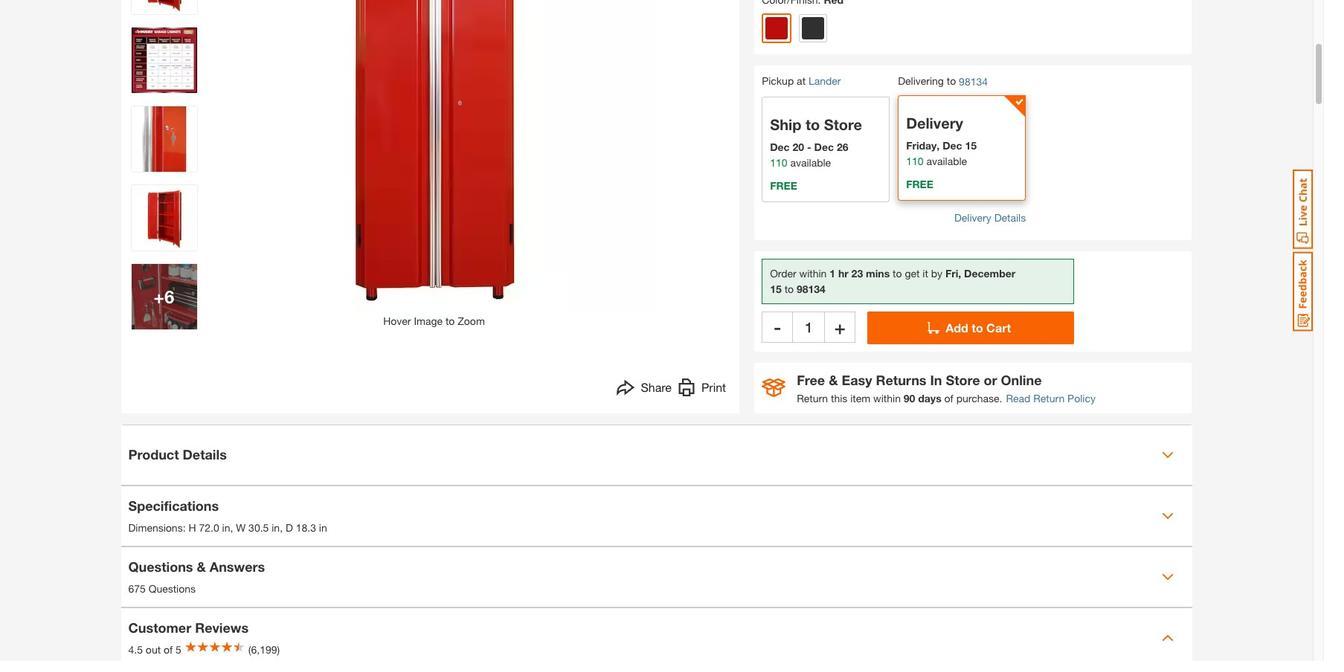 Task type: vqa. For each thing, say whether or not it's contained in the screenshot.
'1916'
no



Task type: describe. For each thing, give the bounding box(es) containing it.
d
[[286, 522, 293, 535]]

mins
[[866, 267, 890, 280]]

delivery for delivery friday, dec 15 110 available
[[907, 115, 964, 132]]

to inside ship to store dec 20 - dec 26 110 available
[[806, 116, 820, 133]]

delivering
[[899, 74, 944, 87]]

free for to
[[770, 179, 798, 192]]

6
[[165, 286, 174, 307]]

hover image to zoom button
[[211, 0, 658, 329]]

add to cart
[[946, 321, 1012, 335]]

0 horizontal spatial 98134
[[797, 283, 826, 296]]

add
[[946, 321, 969, 335]]

0 vertical spatial questions
[[128, 559, 193, 576]]

order within 1 hr 23 mins to get it by
[[770, 267, 946, 280]]

free & easy returns in store or online return this item within 90 days of purchase. read return policy
[[797, 372, 1096, 405]]

product
[[128, 447, 179, 463]]

+ 6
[[154, 286, 174, 307]]

red image
[[766, 17, 788, 39]]

30.5
[[249, 522, 269, 535]]

free for friday,
[[907, 178, 934, 190]]

at
[[797, 74, 806, 87]]

red husky free standing cabinets g3002tr us 1d.4 image
[[131, 185, 197, 251]]

by
[[932, 267, 943, 280]]

red husky free standing cabinets g3002tr us 40.2 image
[[131, 27, 197, 93]]

4.5 out of 5
[[128, 644, 181, 657]]

december
[[965, 267, 1016, 280]]

to inside 'add to cart' button
[[972, 321, 984, 335]]

delivery details button
[[955, 210, 1027, 225]]

get
[[905, 267, 920, 280]]

- inside button
[[774, 317, 781, 338]]

w
[[236, 522, 246, 535]]

675
[[128, 583, 146, 596]]

share button
[[617, 379, 672, 400]]

delivery details
[[955, 211, 1027, 224]]

or
[[984, 372, 998, 388]]

5
[[176, 644, 181, 657]]

store inside free & easy returns in store or online return this item within 90 days of purchase. read return policy
[[946, 372, 981, 388]]

print
[[702, 380, 727, 394]]

customer reviews
[[128, 620, 249, 637]]

fri, december 15
[[770, 267, 1016, 296]]

read return policy link
[[1007, 391, 1096, 406]]

red husky free standing cabinets g3002tr us a0.3 image
[[131, 106, 197, 172]]

26
[[837, 141, 849, 153]]

ship
[[770, 116, 802, 133]]

23
[[852, 267, 864, 280]]

90
[[904, 392, 916, 405]]

delivering to 98134
[[899, 74, 988, 88]]

details for delivery details
[[995, 211, 1027, 224]]

15 inside delivery friday, dec 15 110 available
[[966, 139, 977, 152]]

0 vertical spatial within
[[800, 267, 827, 280]]

2 caret image from the top
[[1162, 511, 1174, 522]]

110 inside ship to store dec 20 - dec 26 110 available
[[770, 156, 788, 169]]

free
[[797, 372, 826, 388]]

caret image for questions & answers
[[1162, 572, 1174, 583]]

add to cart button
[[868, 312, 1075, 345]]

questions & answers 675 questions
[[128, 559, 265, 596]]

hover
[[383, 315, 411, 327]]

icon image
[[762, 379, 786, 398]]

live chat image
[[1294, 170, 1314, 249]]

to inside hover image to zoom button
[[446, 315, 455, 327]]

details for product details
[[183, 447, 227, 463]]

18.3
[[296, 522, 316, 535]]

of inside free & easy returns in store or online return this item within 90 days of purchase. read return policy
[[945, 392, 954, 405]]

& for free
[[829, 372, 838, 388]]

dimensions:
[[128, 522, 186, 535]]

pickup
[[762, 74, 794, 87]]

customer
[[128, 620, 191, 637]]

share
[[641, 380, 672, 394]]

4.5
[[128, 644, 143, 657]]

delivery for delivery details
[[955, 211, 992, 224]]

15 inside fri, december 15
[[770, 283, 782, 296]]

ship to store dec 20 - dec 26 110 available
[[770, 116, 863, 169]]

feedback link image
[[1294, 252, 1314, 332]]

read
[[1007, 392, 1031, 405]]

to down order
[[785, 283, 794, 296]]

policy
[[1068, 392, 1096, 405]]

to 98134
[[782, 283, 826, 296]]

& for questions
[[197, 559, 206, 576]]

available inside ship to store dec 20 - dec 26 110 available
[[791, 156, 831, 169]]

- button
[[762, 312, 794, 343]]



Task type: locate. For each thing, give the bounding box(es) containing it.
store inside ship to store dec 20 - dec 26 110 available
[[825, 116, 863, 133]]

fri,
[[946, 267, 962, 280]]

delivery inside delivery friday, dec 15 110 available
[[907, 115, 964, 132]]

h
[[189, 522, 196, 535]]

1 vertical spatial +
[[835, 317, 846, 338]]

free
[[907, 178, 934, 190], [770, 179, 798, 192]]

1 caret image from the top
[[1162, 449, 1174, 461]]

1 horizontal spatial 110
[[907, 155, 924, 167]]

available inside delivery friday, dec 15 110 available
[[927, 155, 968, 167]]

, left "d"
[[280, 522, 283, 535]]

details inside button
[[995, 211, 1027, 224]]

black image
[[802, 17, 825, 39]]

2 horizontal spatial dec
[[943, 139, 963, 152]]

out
[[146, 644, 161, 657]]

purchase.
[[957, 392, 1003, 405]]

product details
[[128, 447, 227, 463]]

, left 'w'
[[230, 522, 233, 535]]

None field
[[794, 312, 825, 343]]

to left get
[[893, 267, 903, 280]]

1 horizontal spatial free
[[907, 178, 934, 190]]

specifications dimensions: h 72.0 in , w 30.5 in , d 18.3 in
[[128, 498, 327, 535]]

1 horizontal spatial -
[[808, 141, 812, 153]]

within up to 98134
[[800, 267, 827, 280]]

1 horizontal spatial dec
[[815, 141, 834, 153]]

in
[[931, 372, 943, 388]]

red husky free standing cabinets g3002tr us e1.1 image
[[131, 0, 197, 14]]

specifications
[[128, 498, 219, 515]]

1 horizontal spatial 15
[[966, 139, 977, 152]]

to
[[947, 74, 957, 87], [806, 116, 820, 133], [893, 267, 903, 280], [785, 283, 794, 296], [446, 315, 455, 327], [972, 321, 984, 335]]

+ inside button
[[835, 317, 846, 338]]

store up purchase.
[[946, 372, 981, 388]]

0 horizontal spatial store
[[825, 116, 863, 133]]

1 vertical spatial of
[[164, 644, 173, 657]]

to left zoom
[[446, 315, 455, 327]]

1 , from the left
[[230, 522, 233, 535]]

1 horizontal spatial of
[[945, 392, 954, 405]]

110 inside delivery friday, dec 15 110 available
[[907, 155, 924, 167]]

1 vertical spatial 15
[[770, 283, 782, 296]]

0 vertical spatial &
[[829, 372, 838, 388]]

this
[[831, 392, 848, 405]]

1 horizontal spatial in
[[272, 522, 280, 535]]

1 vertical spatial 98134
[[797, 283, 826, 296]]

in left "d"
[[272, 522, 280, 535]]

0 horizontal spatial details
[[183, 447, 227, 463]]

within
[[800, 267, 827, 280], [874, 392, 901, 405]]

to right ship
[[806, 116, 820, 133]]

2 horizontal spatial in
[[319, 522, 327, 535]]

free down friday,
[[907, 178, 934, 190]]

0 horizontal spatial return
[[797, 392, 829, 405]]

cart
[[987, 321, 1012, 335]]

details up december
[[995, 211, 1027, 224]]

print button
[[678, 379, 727, 400]]

0 horizontal spatial ,
[[230, 522, 233, 535]]

110 down ship
[[770, 156, 788, 169]]

& inside free & easy returns in store or online return this item within 90 days of purchase. read return policy
[[829, 372, 838, 388]]

1 vertical spatial within
[[874, 392, 901, 405]]

98134 link
[[959, 74, 988, 89]]

to right add
[[972, 321, 984, 335]]

20
[[793, 141, 805, 153]]

110 down friday,
[[907, 155, 924, 167]]

2 , from the left
[[280, 522, 283, 535]]

&
[[829, 372, 838, 388], [197, 559, 206, 576]]

0 vertical spatial +
[[154, 286, 165, 307]]

dec right friday,
[[943, 139, 963, 152]]

0 vertical spatial 98134
[[959, 75, 988, 88]]

98134 inside delivering to 98134
[[959, 75, 988, 88]]

1 vertical spatial -
[[774, 317, 781, 338]]

details inside button
[[183, 447, 227, 463]]

0 vertical spatial details
[[995, 211, 1027, 224]]

- down order
[[774, 317, 781, 338]]

0 horizontal spatial 110
[[770, 156, 788, 169]]

110
[[907, 155, 924, 167], [770, 156, 788, 169]]

72.0
[[199, 522, 219, 535]]

& left answers
[[197, 559, 206, 576]]

available
[[927, 155, 968, 167], [791, 156, 831, 169]]

0 vertical spatial -
[[808, 141, 812, 153]]

delivery up friday,
[[907, 115, 964, 132]]

red husky free standing cabinets g3002tr us 66.5 image
[[131, 264, 197, 330]]

0 horizontal spatial in
[[222, 522, 230, 535]]

lander
[[809, 74, 841, 87]]

delivery inside delivery details button
[[955, 211, 992, 224]]

98134 right delivering
[[959, 75, 988, 88]]

15 down order
[[770, 283, 782, 296]]

& up this
[[829, 372, 838, 388]]

image
[[414, 315, 443, 327]]

dec inside delivery friday, dec 15 110 available
[[943, 139, 963, 152]]

hr
[[839, 267, 849, 280]]

details right the product
[[183, 447, 227, 463]]

caret image for customer reviews
[[1162, 633, 1174, 644]]

return right read
[[1034, 392, 1065, 405]]

reviews
[[195, 620, 249, 637]]

0 horizontal spatial +
[[154, 286, 165, 307]]

of
[[945, 392, 954, 405], [164, 644, 173, 657]]

0 horizontal spatial available
[[791, 156, 831, 169]]

1
[[830, 267, 836, 280]]

to left 98134 link
[[947, 74, 957, 87]]

- inside ship to store dec 20 - dec 26 110 available
[[808, 141, 812, 153]]

available down friday,
[[927, 155, 968, 167]]

dec left 20
[[770, 141, 790, 153]]

15 right friday,
[[966, 139, 977, 152]]

1 vertical spatial caret image
[[1162, 511, 1174, 522]]

+ for + 6
[[154, 286, 165, 307]]

return down free
[[797, 392, 829, 405]]

3 in from the left
[[319, 522, 327, 535]]

caret image
[[1162, 449, 1174, 461], [1162, 511, 1174, 522]]

dec left 26 at the top of page
[[815, 141, 834, 153]]

0 vertical spatial of
[[945, 392, 954, 405]]

within left 90
[[874, 392, 901, 405]]

2 in from the left
[[272, 522, 280, 535]]

1 return from the left
[[797, 392, 829, 405]]

1 horizontal spatial store
[[946, 372, 981, 388]]

1 vertical spatial store
[[946, 372, 981, 388]]

1 horizontal spatial +
[[835, 317, 846, 338]]

to inside delivering to 98134
[[947, 74, 957, 87]]

friday,
[[907, 139, 940, 152]]

0 horizontal spatial -
[[774, 317, 781, 338]]

it
[[923, 267, 929, 280]]

questions
[[128, 559, 193, 576], [149, 583, 196, 596]]

- right 20
[[808, 141, 812, 153]]

1 horizontal spatial ,
[[280, 522, 283, 535]]

(6,199)
[[248, 644, 280, 657]]

+ for +
[[835, 317, 846, 338]]

-
[[808, 141, 812, 153], [774, 317, 781, 338]]

1 in from the left
[[222, 522, 230, 535]]

lander button
[[809, 74, 841, 87]]

1 caret image from the top
[[1162, 572, 1174, 583]]

0 vertical spatial delivery
[[907, 115, 964, 132]]

hover image to zoom
[[383, 315, 485, 327]]

1 horizontal spatial 98134
[[959, 75, 988, 88]]

in right 18.3
[[319, 522, 327, 535]]

+ button
[[825, 312, 856, 343]]

,
[[230, 522, 233, 535], [280, 522, 283, 535]]

caret image inside product details button
[[1162, 449, 1174, 461]]

days
[[919, 392, 942, 405]]

0 horizontal spatial dec
[[770, 141, 790, 153]]

0 horizontal spatial of
[[164, 644, 173, 657]]

of left 5
[[164, 644, 173, 657]]

store up 26 at the top of page
[[825, 116, 863, 133]]

return
[[797, 392, 829, 405], [1034, 392, 1065, 405]]

0 vertical spatial 15
[[966, 139, 977, 152]]

1 horizontal spatial within
[[874, 392, 901, 405]]

0 horizontal spatial within
[[800, 267, 827, 280]]

0 vertical spatial store
[[825, 116, 863, 133]]

delivery friday, dec 15 110 available
[[907, 115, 977, 167]]

easy
[[842, 372, 873, 388]]

within inside free & easy returns in store or online return this item within 90 days of purchase. read return policy
[[874, 392, 901, 405]]

2 caret image from the top
[[1162, 633, 1174, 644]]

1 horizontal spatial &
[[829, 372, 838, 388]]

delivery
[[907, 115, 964, 132], [955, 211, 992, 224]]

caret image
[[1162, 572, 1174, 583], [1162, 633, 1174, 644]]

0 horizontal spatial free
[[770, 179, 798, 192]]

0 horizontal spatial &
[[197, 559, 206, 576]]

0 horizontal spatial 15
[[770, 283, 782, 296]]

& inside questions & answers 675 questions
[[197, 559, 206, 576]]

product details button
[[121, 426, 1193, 485]]

answers
[[210, 559, 265, 576]]

98134 up + button
[[797, 283, 826, 296]]

1 vertical spatial details
[[183, 447, 227, 463]]

returns
[[876, 372, 927, 388]]

available down 20
[[791, 156, 831, 169]]

1 vertical spatial caret image
[[1162, 633, 1174, 644]]

1 horizontal spatial return
[[1034, 392, 1065, 405]]

1 vertical spatial questions
[[149, 583, 196, 596]]

pickup at lander
[[762, 74, 841, 87]]

questions right 675
[[149, 583, 196, 596]]

dec
[[943, 139, 963, 152], [770, 141, 790, 153], [815, 141, 834, 153]]

online
[[1002, 372, 1042, 388]]

questions up 675
[[128, 559, 193, 576]]

2 return from the left
[[1034, 392, 1065, 405]]

delivery up december
[[955, 211, 992, 224]]

15
[[966, 139, 977, 152], [770, 283, 782, 296]]

0 vertical spatial caret image
[[1162, 449, 1174, 461]]

in
[[222, 522, 230, 535], [272, 522, 280, 535], [319, 522, 327, 535]]

of right 'days'
[[945, 392, 954, 405]]

1 vertical spatial &
[[197, 559, 206, 576]]

0 vertical spatial caret image
[[1162, 572, 1174, 583]]

item
[[851, 392, 871, 405]]

zoom
[[458, 315, 485, 327]]

details
[[995, 211, 1027, 224], [183, 447, 227, 463]]

1 horizontal spatial details
[[995, 211, 1027, 224]]

free down 20
[[770, 179, 798, 192]]

store
[[825, 116, 863, 133], [946, 372, 981, 388]]

order
[[770, 267, 797, 280]]

1 horizontal spatial available
[[927, 155, 968, 167]]

in left 'w'
[[222, 522, 230, 535]]

+
[[154, 286, 165, 307], [835, 317, 846, 338]]

1 vertical spatial delivery
[[955, 211, 992, 224]]



